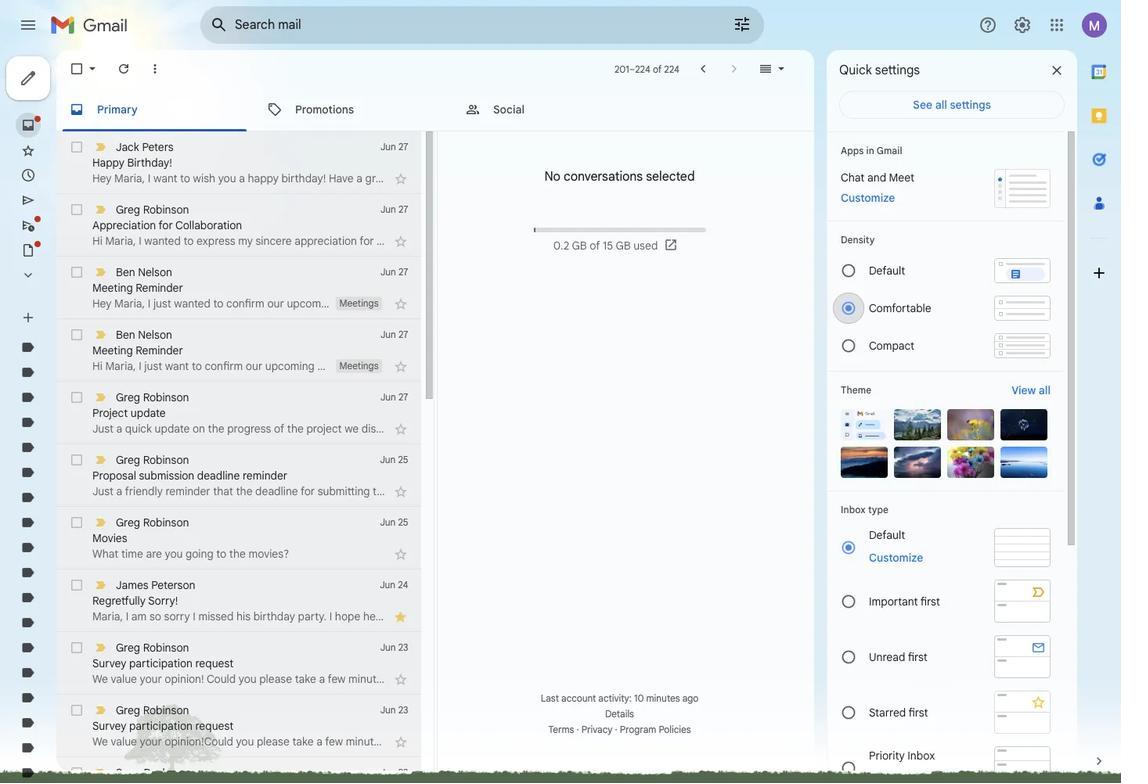 Task type: describe. For each thing, give the bounding box(es) containing it.
unread
[[869, 650, 906, 664]]

23 inside sean paul row
[[398, 767, 408, 779]]

jack
[[116, 140, 139, 154]]

time
[[121, 547, 143, 561]]

hey inside "jack peters happy birthday! hey maria, i want to wish you a happy birthday! have a great day!"
[[92, 171, 112, 186]]

settings inside button
[[950, 98, 991, 112]]

priority
[[869, 749, 905, 763]]

want inside "jack peters happy birthday! hey maria, i want to wish you a happy birthday! have a great day!"
[[153, 171, 177, 186]]

project
[[92, 406, 128, 421]]

1 horizontal spatial of
[[590, 239, 600, 253]]

201
[[615, 63, 629, 75]]

greg robinson survey participation request we value your opinion!could you please take a few minutes to participate in our survey?
[[92, 704, 528, 749]]

take inside greg robinson survey participation request we value your opinion! could you please take a few minutes to participate in our survey?
[[295, 673, 316, 687]]

jack peters happy birthday! hey maria, i want to wish you a happy birthday! have a great day!
[[92, 140, 416, 186]]

value for greg robinson survey participation request we value your opinion!could you please take a few minutes to participate in our survey?
[[111, 735, 137, 749]]

regretfully sorry! link
[[92, 594, 386, 625]]

meeting for hi
[[92, 344, 133, 358]]

2 horizontal spatial the
[[287, 422, 304, 436]]

of inside greg robinson project update just a quick update on the progress of the project we discussed earlier.
[[274, 422, 284, 436]]

row containing greg robinson project update just a quick update on the progress of the project we discussed earlier.
[[56, 382, 448, 445]]

our inside greg robinson survey participation request we value your opinion! could you please take a few minutes to participate in our survey?
[[472, 673, 489, 687]]

theme element
[[841, 383, 872, 399]]

15
[[603, 239, 613, 253]]

–
[[629, 63, 635, 75]]

greg for on
[[116, 391, 140, 405]]

upcoming for meeting?
[[287, 297, 336, 311]]

important first
[[869, 595, 940, 609]]

greg robinson movies what time are you going to the movies?
[[92, 516, 289, 561]]

you inside 'greg robinson survey participation request we value your opinion!could you please take a few minutes to participate in our survey?'
[[236, 735, 254, 749]]

participate inside 'greg robinson survey participation request we value your opinion!could you please take a few minutes to participate in our survey?'
[[401, 735, 455, 749]]

privacy link
[[582, 724, 613, 736]]

survey? inside 'greg robinson survey participation request we value your opinion!could you please take a few minutes to participate in our survey?'
[[489, 735, 528, 749]]

details
[[605, 709, 634, 720]]

more image
[[147, 61, 163, 77]]

your for opinion!
[[140, 673, 162, 687]]

jun 23 inside sean paul row
[[380, 767, 408, 779]]

are
[[146, 547, 162, 561]]

survey? inside greg robinson survey participation request we value your opinion! could you please take a few minutes to participate in our survey?
[[492, 673, 530, 687]]

tab list containing primary
[[56, 88, 814, 132]]

opinion!
[[165, 673, 204, 687]]

a inside greg robinson survey participation request we value your opinion! could you please take a few minutes to participate in our survey?
[[319, 673, 325, 687]]

gmail
[[877, 145, 903, 157]]

no
[[545, 169, 561, 185]]

collaboration
[[175, 218, 242, 233]]

view
[[1012, 384, 1036, 398]]

greg for to
[[116, 516, 140, 530]]

survey for greg robinson survey participation request we value your opinion!could you please take a few minutes to participate in our survey?
[[92, 720, 126, 734]]

confirm for wanted
[[226, 297, 265, 311]]

toggle split pane mode image
[[758, 61, 774, 77]]

we
[[345, 422, 359, 436]]

james peterson
[[116, 579, 195, 593]]

all for view
[[1039, 384, 1051, 398]]

project
[[307, 422, 342, 436]]

3 robinson from the top
[[143, 453, 189, 468]]

first for important first
[[921, 595, 940, 609]]

newer image
[[695, 61, 711, 77]]

jun 25 for proposal submission deadline reminder
[[380, 454, 408, 466]]

to inside meeting reminder hi maria, i just want to confirm our upcoming meeting.
[[192, 359, 202, 374]]

you inside greg robinson movies what time are you going to the movies?
[[165, 547, 183, 561]]

just
[[92, 422, 114, 436]]

2 jun 27 from the top
[[381, 204, 408, 215]]

25 for movies
[[398, 517, 408, 529]]

deadline
[[197, 469, 240, 483]]

4 27 from the top
[[399, 329, 408, 341]]

for
[[159, 218, 173, 233]]

regretfully
[[92, 594, 146, 608]]

terms link
[[548, 724, 574, 736]]

5 jun 27 from the top
[[381, 392, 408, 403]]

3 jun 27 from the top
[[381, 266, 408, 278]]

4 jun 27 from the top
[[381, 329, 408, 341]]

the for movies?
[[229, 547, 246, 561]]

going
[[186, 547, 214, 561]]

discussed
[[362, 422, 412, 436]]

customize button for chat and meet
[[832, 189, 905, 208]]

row containing james peterson
[[56, 570, 421, 633]]

greg for opinion!
[[116, 641, 140, 655]]

policies
[[659, 724, 691, 736]]

account
[[562, 693, 596, 705]]

proposal submission deadline reminder
[[92, 469, 287, 483]]

day!
[[395, 171, 416, 186]]

3 greg from the top
[[116, 453, 140, 468]]

3 27 from the top
[[399, 266, 408, 278]]

please inside 'greg robinson survey participation request we value your opinion!could you please take a few minutes to participate in our survey?'
[[257, 735, 290, 749]]

hi
[[92, 359, 103, 374]]

quick settings
[[839, 63, 920, 78]]

last
[[541, 693, 559, 705]]

jun 25 for movies
[[380, 517, 408, 529]]

birthday!
[[282, 171, 326, 186]]

appreciation for collaboration
[[92, 218, 242, 233]]

our inside 'greg robinson survey participation request we value your opinion!could you please take a few minutes to participate in our survey?'
[[470, 735, 486, 749]]

0 horizontal spatial settings
[[875, 63, 920, 78]]

have
[[329, 171, 354, 186]]

opinion!could
[[165, 735, 233, 749]]

your for opinion!could
[[140, 735, 162, 749]]

program
[[620, 724, 657, 736]]

0.2 gb of 15 gb used
[[553, 239, 658, 253]]

see all settings button
[[839, 91, 1065, 119]]

i inside "jack peters happy birthday! hey maria, i want to wish you a happy birthday! have a great day!"
[[148, 171, 151, 186]]

greg for opinion!could
[[116, 704, 140, 718]]

all for see
[[936, 98, 947, 112]]

happy
[[248, 171, 279, 186]]

2 224 from the left
[[664, 63, 680, 75]]

request for opinion!could
[[195, 720, 234, 734]]

2 · from the left
[[615, 724, 618, 736]]

see all settings
[[913, 98, 991, 112]]

a inside greg robinson project update just a quick update on the progress of the project we discussed earlier.
[[116, 422, 122, 436]]

first for unread first
[[908, 650, 928, 664]]

just for wanted
[[153, 297, 171, 311]]

meeting.
[[317, 359, 361, 374]]

on
[[193, 422, 205, 436]]

row containing greg robinson survey participation request we value your opinion!could you please take a few minutes to participate in our survey?
[[56, 695, 528, 758]]

survey for greg robinson survey participation request we value your opinion! could you please take a few minutes to participate in our survey?
[[92, 657, 126, 671]]

terms
[[548, 724, 574, 736]]

meeting?
[[339, 297, 385, 311]]

what
[[92, 547, 119, 561]]

hey inside meeting reminder hey maria, i just wanted to confirm our upcoming meeting?
[[92, 297, 112, 311]]

progress
[[227, 422, 271, 436]]

nelson for wanted
[[138, 265, 172, 280]]

selected
[[646, 169, 695, 185]]

primary
[[97, 102, 138, 116]]

just for want
[[144, 359, 162, 374]]

activity:
[[599, 693, 632, 705]]

participate inside greg robinson survey participation request we value your opinion! could you please take a few minutes to participate in our survey?
[[404, 673, 458, 687]]

quick
[[125, 422, 152, 436]]

robinson for opinion!could
[[143, 704, 189, 718]]

theme
[[841, 385, 872, 396]]

gmail image
[[50, 9, 135, 41]]

regretfully sorry!
[[92, 594, 178, 608]]

25 for proposal submission deadline reminder
[[398, 454, 408, 466]]

1 23 from the top
[[398, 642, 408, 654]]

to inside 'greg robinson survey participation request we value your opinion!could you please take a few minutes to participate in our survey?'
[[388, 735, 398, 749]]

social
[[493, 102, 525, 116]]

reminder for want
[[136, 344, 183, 358]]

great
[[365, 171, 392, 186]]

i for want
[[139, 359, 142, 374]]

1 robinson from the top
[[143, 203, 189, 217]]

meeting reminder hey maria, i just wanted to confirm our upcoming meeting?
[[92, 281, 385, 311]]

meetings for meeting?
[[339, 298, 379, 309]]

primary tab
[[56, 88, 253, 132]]

robinson for on
[[143, 391, 189, 405]]

participation for opinion!
[[129, 657, 193, 671]]

advanced search options image
[[727, 9, 758, 40]]

inbox type element
[[841, 504, 1051, 516]]

reminder
[[243, 469, 287, 483]]

program policies link
[[620, 724, 691, 736]]

2 default from the top
[[869, 529, 905, 543]]

24
[[398, 579, 408, 591]]

1 · from the left
[[577, 724, 579, 736]]

in inside greg robinson survey participation request we value your opinion! could you please take a few minutes to participate in our survey?
[[461, 673, 470, 687]]

10
[[634, 693, 644, 705]]

priority inbox
[[869, 749, 935, 763]]

chat
[[841, 171, 865, 185]]

minutes inside last account activity: 10 minutes ago details terms · privacy · program policies
[[646, 693, 680, 705]]

our inside meeting reminder hey maria, i just wanted to confirm our upcoming meeting?
[[267, 297, 284, 311]]



Task type: locate. For each thing, give the bounding box(es) containing it.
settings right see
[[950, 98, 991, 112]]

row up 'greg robinson survey participation request we value your opinion!could you please take a few minutes to participate in our survey?'
[[56, 633, 530, 695]]

view all button
[[1003, 381, 1060, 400]]

1 greg robinson from the top
[[116, 203, 189, 217]]

2 vertical spatial 23
[[398, 767, 408, 779]]

0 vertical spatial 25
[[398, 454, 408, 466]]

important
[[869, 595, 918, 609]]

you inside "jack peters happy birthday! hey maria, i want to wish you a happy birthday! have a great day!"
[[218, 171, 236, 186]]

see
[[913, 98, 933, 112]]

maria, down birthday!
[[114, 171, 145, 186]]

0 vertical spatial your
[[140, 673, 162, 687]]

request inside 'greg robinson survey participation request we value your opinion!could you please take a few minutes to participate in our survey?'
[[195, 720, 234, 734]]

0 horizontal spatial inbox
[[841, 504, 866, 516]]

1 vertical spatial hey
[[92, 297, 112, 311]]

2 ben from the top
[[116, 328, 135, 342]]

your
[[140, 673, 162, 687], [140, 735, 162, 749]]

survey inside greg robinson survey participation request we value your opinion! could you please take a few minutes to participate in our survey?
[[92, 657, 126, 671]]

robinson up submission
[[143, 453, 189, 468]]

greg up project
[[116, 391, 140, 405]]

meeting inside meeting reminder hi maria, i just want to confirm our upcoming meeting.
[[92, 344, 133, 358]]

row down movies?
[[56, 570, 421, 633]]

just inside meeting reminder hey maria, i just wanted to confirm our upcoming meeting?
[[153, 297, 171, 311]]

0 vertical spatial of
[[590, 239, 600, 253]]

earlier.
[[415, 422, 448, 436]]

1 vertical spatial survey
[[92, 720, 126, 734]]

survey inside 'greg robinson survey participation request we value your opinion!could you please take a few minutes to participate in our survey?'
[[92, 720, 126, 734]]

25 up 24
[[398, 517, 408, 529]]

default down type
[[869, 529, 905, 543]]

upcoming left the meeting.
[[265, 359, 315, 374]]

upcoming inside meeting reminder hi maria, i just want to confirm our upcoming meeting.
[[265, 359, 315, 374]]

jun 25 up jun 24
[[380, 517, 408, 529]]

nelson down for
[[138, 265, 172, 280]]

the left project at the bottom left
[[287, 422, 304, 436]]

0 vertical spatial customize
[[841, 191, 895, 205]]

request for opinion!
[[195, 657, 234, 671]]

value up sean
[[111, 735, 137, 749]]

1 vertical spatial of
[[274, 422, 284, 436]]

main menu image
[[19, 16, 38, 34]]

i for wanted
[[148, 297, 151, 311]]

ben nelson for wanted
[[116, 265, 172, 280]]

1 vertical spatial upcoming
[[265, 359, 315, 374]]

just
[[153, 297, 171, 311], [144, 359, 162, 374]]

survey up sean
[[92, 720, 126, 734]]

jun
[[381, 141, 396, 153], [381, 204, 396, 215], [381, 266, 396, 278], [381, 329, 396, 341], [381, 392, 396, 403], [380, 454, 396, 466], [380, 517, 396, 529], [380, 579, 396, 591], [380, 642, 396, 654], [380, 705, 396, 717], [380, 767, 396, 779]]

you up sean paul row
[[236, 735, 254, 749]]

3 jun 23 from the top
[[380, 767, 408, 779]]

customize down 'and'
[[841, 191, 895, 205]]

the right on
[[208, 422, 224, 436]]

compact
[[869, 339, 915, 353]]

navigation
[[0, 50, 188, 784]]

1 jun 27 from the top
[[381, 141, 408, 153]]

0 vertical spatial participation
[[129, 657, 193, 671]]

2 23 from the top
[[398, 705, 408, 717]]

you right are
[[165, 547, 183, 561]]

1 vertical spatial inbox
[[908, 749, 935, 763]]

0 vertical spatial we
[[92, 673, 108, 687]]

take up 'greg robinson survey participation request we value your opinion!could you please take a few minutes to participate in our survey?'
[[295, 673, 316, 687]]

greg up movies
[[116, 516, 140, 530]]

0 horizontal spatial tab list
[[56, 88, 814, 132]]

1 vertical spatial take
[[292, 735, 314, 749]]

maria, inside meeting reminder hi maria, i just want to confirm our upcoming meeting.
[[105, 359, 136, 374]]

want down wanted
[[165, 359, 189, 374]]

meeting for hey
[[92, 281, 133, 295]]

reminder down wanted
[[136, 344, 183, 358]]

greg robinson
[[116, 203, 189, 217], [116, 453, 189, 468]]

details link
[[605, 709, 634, 720]]

2 survey from the top
[[92, 720, 126, 734]]

james
[[116, 579, 149, 593]]

you right wish
[[218, 171, 236, 186]]

2 vertical spatial i
[[139, 359, 142, 374]]

1 participation from the top
[[129, 657, 193, 671]]

3 23 from the top
[[398, 767, 408, 779]]

0 vertical spatial ben
[[116, 265, 135, 280]]

0 vertical spatial value
[[111, 673, 137, 687]]

1 horizontal spatial 224
[[664, 63, 680, 75]]

birthday!
[[127, 156, 172, 170]]

sean paul row
[[56, 758, 421, 784]]

robinson down opinion!
[[143, 704, 189, 718]]

1 horizontal spatial tab list
[[1078, 50, 1121, 728]]

0 vertical spatial settings
[[875, 63, 920, 78]]

0 horizontal spatial 224
[[635, 63, 651, 75]]

1 request from the top
[[195, 657, 234, 671]]

None search field
[[200, 6, 764, 44]]

maria, right hi
[[105, 359, 136, 374]]

settings right the quick
[[875, 63, 920, 78]]

you inside greg robinson survey participation request we value your opinion! could you please take a few minutes to participate in our survey?
[[239, 673, 257, 687]]

to
[[180, 171, 190, 186], [213, 297, 224, 311], [192, 359, 202, 374], [216, 547, 226, 561], [391, 673, 401, 687], [388, 735, 398, 749]]

survey
[[92, 657, 126, 671], [92, 720, 126, 734]]

2 participation from the top
[[129, 720, 193, 734]]

greg up proposal
[[116, 453, 140, 468]]

2 25 from the top
[[398, 517, 408, 529]]

the inside greg robinson movies what time are you going to the movies?
[[229, 547, 246, 561]]

0 vertical spatial hey
[[92, 171, 112, 186]]

0 vertical spatial reminder
[[136, 281, 183, 295]]

1 hey from the top
[[92, 171, 112, 186]]

submission
[[139, 469, 194, 483]]

1 vertical spatial update
[[155, 422, 190, 436]]

social tab
[[453, 88, 650, 132]]

your left opinion!
[[140, 673, 162, 687]]

6 row from the top
[[56, 445, 421, 507]]

customize inside the chat and meet customize
[[841, 191, 895, 205]]

customize up important at the right bottom
[[869, 551, 923, 565]]

in inside 'greg robinson survey participation request we value your opinion!could you please take a few minutes to participate in our survey?'
[[458, 735, 467, 749]]

jun 23
[[380, 642, 408, 654], [380, 705, 408, 717], [380, 767, 408, 779]]

1 vertical spatial nelson
[[138, 328, 172, 342]]

8 row from the top
[[56, 570, 421, 633]]

0 horizontal spatial gb
[[572, 239, 587, 253]]

hey down 'happy'
[[92, 171, 112, 186]]

1 we from the top
[[92, 673, 108, 687]]

1 horizontal spatial ·
[[615, 724, 618, 736]]

0 vertical spatial greg robinson
[[116, 203, 189, 217]]

follow link to manage storage image
[[664, 238, 680, 254]]

value
[[111, 673, 137, 687], [111, 735, 137, 749]]

2 jun 23 from the top
[[380, 705, 408, 717]]

0 vertical spatial minutes
[[349, 673, 388, 687]]

no conversations selected main content
[[56, 50, 814, 784]]

density
[[841, 234, 875, 246]]

0 vertical spatial nelson
[[138, 265, 172, 280]]

maria, for meeting reminder hi maria, i just want to confirm our upcoming meeting.
[[105, 359, 136, 374]]

1 horizontal spatial gb
[[616, 239, 631, 253]]

our inside meeting reminder hi maria, i just want to confirm our upcoming meeting.
[[246, 359, 262, 374]]

6 robinson from the top
[[143, 704, 189, 718]]

tab list up "day!"
[[56, 88, 814, 132]]

i inside meeting reminder hey maria, i just wanted to confirm our upcoming meeting?
[[148, 297, 151, 311]]

1 gb from the left
[[572, 239, 587, 253]]

1 vertical spatial maria,
[[114, 297, 145, 311]]

0 vertical spatial 23
[[398, 642, 408, 654]]

apps in gmail
[[841, 145, 903, 157]]

2 vertical spatial maria,
[[105, 359, 136, 374]]

224 left newer image
[[664, 63, 680, 75]]

robinson up are
[[143, 516, 189, 530]]

1 vertical spatial ben
[[116, 328, 135, 342]]

0 vertical spatial please
[[259, 673, 292, 687]]

want down birthday!
[[153, 171, 177, 186]]

our
[[267, 297, 284, 311], [246, 359, 262, 374], [472, 673, 489, 687], [470, 735, 486, 749]]

0 vertical spatial inbox
[[841, 504, 866, 516]]

1 vertical spatial confirm
[[205, 359, 243, 374]]

sorry!
[[148, 594, 178, 608]]

could
[[207, 673, 236, 687]]

1 vertical spatial 25
[[398, 517, 408, 529]]

meeting down appreciation
[[92, 281, 133, 295]]

you right could
[[239, 673, 257, 687]]

None checkbox
[[69, 61, 85, 77], [69, 139, 85, 155], [69, 202, 85, 218], [69, 265, 85, 280], [69, 327, 85, 343], [69, 641, 85, 656], [69, 61, 85, 77], [69, 139, 85, 155], [69, 202, 85, 218], [69, 265, 85, 280], [69, 327, 85, 343], [69, 641, 85, 656]]

robinson for to
[[143, 516, 189, 530]]

greg robinson up for
[[116, 203, 189, 217]]

1 horizontal spatial inbox
[[908, 749, 935, 763]]

meeting up hi
[[92, 344, 133, 358]]

2 hey from the top
[[92, 297, 112, 311]]

row down meeting reminder hi maria, i just want to confirm our upcoming meeting.
[[56, 382, 448, 445]]

paul
[[144, 767, 165, 781]]

meetings for meeting.
[[339, 360, 379, 372]]

1 horizontal spatial the
[[229, 547, 246, 561]]

row containing greg robinson survey participation request we value your opinion! could you please take a few minutes to participate in our survey?
[[56, 633, 530, 695]]

promotions
[[295, 102, 354, 116]]

jun 25 down discussed
[[380, 454, 408, 466]]

to inside meeting reminder hey maria, i just wanted to confirm our upcoming meeting?
[[213, 297, 224, 311]]

1 vertical spatial value
[[111, 735, 137, 749]]

1 value from the top
[[111, 673, 137, 687]]

jun 27 down "day!"
[[381, 204, 408, 215]]

2 request from the top
[[195, 720, 234, 734]]

jun 24
[[380, 579, 408, 591]]

0 vertical spatial upcoming
[[287, 297, 336, 311]]

confirm for want
[[205, 359, 243, 374]]

1 ben nelson from the top
[[116, 265, 172, 280]]

all inside view all button
[[1039, 384, 1051, 398]]

1 vertical spatial 23
[[398, 705, 408, 717]]

maria, left wanted
[[114, 297, 145, 311]]

reminder inside meeting reminder hi maria, i just want to confirm our upcoming meeting.
[[136, 344, 183, 358]]

· right terms
[[577, 724, 579, 736]]

greg robinson survey participation request we value your opinion! could you please take a few minutes to participate in our survey?
[[92, 641, 530, 687]]

participation inside greg robinson survey participation request we value your opinion! could you please take a few minutes to participate in our survey?
[[129, 657, 193, 671]]

take up sean paul row
[[292, 735, 314, 749]]

conversations
[[564, 169, 643, 185]]

1 vertical spatial we
[[92, 735, 108, 749]]

reminder up wanted
[[136, 281, 183, 295]]

take
[[295, 673, 316, 687], [292, 735, 314, 749]]

0 vertical spatial jun 23
[[380, 642, 408, 654]]

robinson inside greg robinson project update just a quick update on the progress of the project we discussed earlier.
[[143, 391, 189, 405]]

greg inside greg robinson project update just a quick update on the progress of the project we discussed earlier.
[[116, 391, 140, 405]]

movies
[[92, 532, 127, 546]]

want
[[153, 171, 177, 186], [165, 359, 189, 374]]

row down greg robinson survey participation request we value your opinion! could you please take a few minutes to participate in our survey?
[[56, 695, 528, 758]]

5 greg from the top
[[116, 641, 140, 655]]

to inside "jack peters happy birthday! hey maria, i want to wish you a happy birthday! have a great day!"
[[180, 171, 190, 186]]

update left on
[[155, 422, 190, 436]]

1 vertical spatial survey?
[[489, 735, 528, 749]]

upcoming left meeting? at the left top of page
[[287, 297, 336, 311]]

0 vertical spatial ben nelson
[[116, 265, 172, 280]]

we for greg robinson survey participation request we value your opinion!could you please take a few minutes to participate in our survey?
[[92, 735, 108, 749]]

1 vertical spatial want
[[165, 359, 189, 374]]

1 vertical spatial meetings
[[339, 360, 379, 372]]

upcoming inside meeting reminder hey maria, i just wanted to confirm our upcoming meeting?
[[287, 297, 336, 311]]

just inside meeting reminder hi maria, i just want to confirm our upcoming meeting.
[[144, 359, 162, 374]]

1 meetings from the top
[[339, 298, 379, 309]]

6 greg from the top
[[116, 704, 140, 718]]

refresh image
[[116, 61, 132, 77]]

robinson inside greg robinson movies what time are you going to the movies?
[[143, 516, 189, 530]]

gb right 15
[[616, 239, 631, 253]]

request up opinion!could
[[195, 720, 234, 734]]

reminder for wanted
[[136, 281, 183, 295]]

0 vertical spatial want
[[153, 171, 177, 186]]

the
[[208, 422, 224, 436], [287, 422, 304, 436], [229, 547, 246, 561]]

2 value from the top
[[111, 735, 137, 749]]

upcoming for meeting.
[[265, 359, 315, 374]]

survey down regretfully
[[92, 657, 126, 671]]

1 row from the top
[[56, 132, 421, 194]]

jun inside sean paul row
[[380, 767, 396, 779]]

customize button for default
[[860, 549, 933, 568]]

4 robinson from the top
[[143, 516, 189, 530]]

1 horizontal spatial all
[[1039, 384, 1051, 398]]

row down 'proposal submission deadline reminder' link
[[56, 507, 421, 570]]

gb right the 0.2
[[572, 239, 587, 253]]

2 reminder from the top
[[136, 344, 183, 358]]

meetings up the meeting.
[[339, 298, 379, 309]]

0 vertical spatial i
[[148, 171, 151, 186]]

maria, for meeting reminder hey maria, i just wanted to confirm our upcoming meeting?
[[114, 297, 145, 311]]

inbox left type
[[841, 504, 866, 516]]

minutes inside greg robinson survey participation request we value your opinion! could you please take a few minutes to participate in our survey?
[[349, 673, 388, 687]]

2 jun 25 from the top
[[380, 517, 408, 529]]

2 row from the top
[[56, 194, 421, 257]]

row
[[56, 132, 421, 194], [56, 194, 421, 257], [56, 257, 421, 320], [56, 320, 421, 382], [56, 382, 448, 445], [56, 445, 421, 507], [56, 507, 421, 570], [56, 570, 421, 633], [56, 633, 530, 695], [56, 695, 528, 758]]

just left wanted
[[153, 297, 171, 311]]

maria,
[[114, 171, 145, 186], [114, 297, 145, 311], [105, 359, 136, 374]]

0 vertical spatial customize button
[[832, 189, 905, 208]]

starred first
[[869, 706, 928, 720]]

take inside 'greg robinson survey participation request we value your opinion!could you please take a few minutes to participate in our survey?'
[[292, 735, 314, 749]]

1 vertical spatial reminder
[[136, 344, 183, 358]]

please right could
[[259, 673, 292, 687]]

hey
[[92, 171, 112, 186], [92, 297, 112, 311]]

search mail image
[[205, 11, 233, 39]]

2 nelson from the top
[[138, 328, 172, 342]]

0 vertical spatial just
[[153, 297, 171, 311]]

Search mail text field
[[235, 17, 689, 33]]

participation inside 'greg robinson survey participation request we value your opinion!could you please take a few minutes to participate in our survey?'
[[129, 720, 193, 734]]

1 vertical spatial your
[[140, 735, 162, 749]]

confirm inside meeting reminder hi maria, i just want to confirm our upcoming meeting.
[[205, 359, 243, 374]]

jun 27 up discussed
[[381, 392, 408, 403]]

we inside greg robinson survey participation request we value your opinion! could you please take a few minutes to participate in our survey?
[[92, 673, 108, 687]]

1 ben from the top
[[116, 265, 135, 280]]

we inside 'greg robinson survey participation request we value your opinion!could you please take a few minutes to participate in our survey?'
[[92, 735, 108, 749]]

robinson up opinion!
[[143, 641, 189, 655]]

to inside greg robinson survey participation request we value your opinion! could you please take a few minutes to participate in our survey?
[[391, 673, 401, 687]]

2 greg from the top
[[116, 391, 140, 405]]

1 vertical spatial customize
[[869, 551, 923, 565]]

· down the details link
[[615, 724, 618, 736]]

greg down regretfully sorry!
[[116, 641, 140, 655]]

wanted
[[174, 297, 211, 311]]

request inside greg robinson survey participation request we value your opinion! could you please take a few minutes to participate in our survey?
[[195, 657, 234, 671]]

1 vertical spatial i
[[148, 297, 151, 311]]

gb
[[572, 239, 587, 253], [616, 239, 631, 253]]

0 vertical spatial jun 25
[[380, 454, 408, 466]]

ago
[[683, 693, 699, 705]]

quick settings element
[[839, 63, 920, 91]]

0 vertical spatial in
[[866, 145, 875, 157]]

None checkbox
[[69, 390, 85, 406], [69, 453, 85, 468], [69, 515, 85, 531], [69, 578, 85, 594], [69, 703, 85, 719], [69, 766, 85, 782], [69, 390, 85, 406], [69, 453, 85, 468], [69, 515, 85, 531], [69, 578, 85, 594], [69, 703, 85, 719], [69, 766, 85, 782]]

1 25 from the top
[[398, 454, 408, 466]]

1 greg from the top
[[116, 203, 140, 217]]

2 we from the top
[[92, 735, 108, 749]]

wish
[[193, 171, 215, 186]]

9 row from the top
[[56, 633, 530, 695]]

the left movies?
[[229, 547, 246, 561]]

robinson inside 'greg robinson survey participation request we value your opinion!could you please take a few minutes to participate in our survey?'
[[143, 704, 189, 718]]

robinson
[[143, 203, 189, 217], [143, 391, 189, 405], [143, 453, 189, 468], [143, 516, 189, 530], [143, 641, 189, 655], [143, 704, 189, 718]]

row up collaboration
[[56, 132, 421, 194]]

customize button up important at the right bottom
[[860, 549, 933, 568]]

of left 15
[[590, 239, 600, 253]]

1 vertical spatial greg robinson
[[116, 453, 189, 468]]

few inside greg robinson survey participation request we value your opinion! could you please take a few minutes to participate in our survey?
[[328, 673, 346, 687]]

the for progress
[[208, 422, 224, 436]]

row containing greg robinson movies what time are you going to the movies?
[[56, 507, 421, 570]]

peterson
[[151, 579, 195, 593]]

1 vertical spatial minutes
[[646, 693, 680, 705]]

0 vertical spatial first
[[921, 595, 940, 609]]

25
[[398, 454, 408, 466], [398, 517, 408, 529]]

2 greg robinson from the top
[[116, 453, 189, 468]]

meeting reminder hi maria, i just want to confirm our upcoming meeting.
[[92, 344, 361, 374]]

view all
[[1012, 384, 1051, 398]]

tab list
[[1078, 50, 1121, 728], [56, 88, 814, 132]]

a
[[239, 171, 245, 186], [357, 171, 363, 186], [116, 422, 122, 436], [319, 673, 325, 687], [317, 735, 323, 749]]

i down birthday!
[[148, 171, 151, 186]]

5 row from the top
[[56, 382, 448, 445]]

robinson up 'quick'
[[143, 391, 189, 405]]

participation for opinion!could
[[129, 720, 193, 734]]

ben nelson for want
[[116, 328, 172, 342]]

first right the unread
[[908, 650, 928, 664]]

first right starred
[[909, 706, 928, 720]]

jun 25
[[380, 454, 408, 466], [380, 517, 408, 529]]

0 vertical spatial participate
[[404, 673, 458, 687]]

0 vertical spatial meetings
[[339, 298, 379, 309]]

value for greg robinson survey participation request we value your opinion! could you please take a few minutes to participate in our survey?
[[111, 673, 137, 687]]

no conversations selected
[[545, 169, 695, 185]]

1 224 from the left
[[635, 63, 651, 75]]

please inside greg robinson survey participation request we value your opinion! could you please take a few minutes to participate in our survey?
[[259, 673, 292, 687]]

all right see
[[936, 98, 947, 112]]

1 vertical spatial participate
[[401, 735, 455, 749]]

2 vertical spatial jun 23
[[380, 767, 408, 779]]

jun 27 up meeting? at the left top of page
[[381, 266, 408, 278]]

chat and meet customize
[[841, 171, 915, 205]]

your inside greg robinson survey participation request we value your opinion! could you please take a few minutes to participate in our survey?
[[140, 673, 162, 687]]

1 vertical spatial in
[[461, 673, 470, 687]]

1 vertical spatial meeting
[[92, 344, 133, 358]]

1 vertical spatial default
[[869, 529, 905, 543]]

confirm right wanted
[[226, 297, 265, 311]]

sean
[[116, 767, 141, 781]]

2 ben nelson from the top
[[116, 328, 172, 342]]

minutes inside 'greg robinson survey participation request we value your opinion!could you please take a few minutes to participate in our survey?'
[[346, 735, 385, 749]]

meetings down meeting? at the left top of page
[[339, 360, 379, 372]]

value left opinion!
[[111, 673, 137, 687]]

maria, inside meeting reminder hey maria, i just wanted to confirm our upcoming meeting?
[[114, 297, 145, 311]]

greg up sean
[[116, 704, 140, 718]]

update
[[131, 406, 166, 421], [155, 422, 190, 436]]

1 nelson from the top
[[138, 265, 172, 280]]

meeting inside meeting reminder hey maria, i just wanted to confirm our upcoming meeting?
[[92, 281, 133, 295]]

promotions tab
[[255, 88, 452, 132]]

greg inside 'greg robinson survey participation request we value your opinion!could you please take a few minutes to participate in our survey?'
[[116, 704, 140, 718]]

0 horizontal spatial of
[[274, 422, 284, 436]]

1 vertical spatial few
[[325, 735, 343, 749]]

jun 27 up "day!"
[[381, 141, 408, 153]]

first for starred first
[[909, 706, 928, 720]]

1 vertical spatial all
[[1039, 384, 1051, 398]]

comfortable
[[869, 301, 932, 316]]

proposal submission deadline reminder link
[[92, 468, 386, 500]]

row containing jack peters happy birthday! hey maria, i want to wish you a happy birthday! have a great day!
[[56, 132, 421, 194]]

you
[[218, 171, 236, 186], [165, 547, 183, 561], [239, 673, 257, 687], [236, 735, 254, 749]]

4 row from the top
[[56, 320, 421, 382]]

used
[[634, 239, 658, 253]]

greg inside greg robinson survey participation request we value your opinion! could you please take a few minutes to participate in our survey?
[[116, 641, 140, 655]]

privacy
[[582, 724, 613, 736]]

apps
[[841, 145, 864, 157]]

1 jun 23 from the top
[[380, 642, 408, 654]]

first
[[921, 595, 940, 609], [908, 650, 928, 664], [909, 706, 928, 720]]

row down appreciation for collaboration link
[[56, 257, 421, 320]]

1 vertical spatial jun 23
[[380, 705, 408, 717]]

quick
[[839, 63, 872, 78]]

maria, inside "jack peters happy birthday! hey maria, i want to wish you a happy birthday! have a great day!"
[[114, 171, 145, 186]]

update up 'quick'
[[131, 406, 166, 421]]

greg robinson up submission
[[116, 453, 189, 468]]

2 your from the top
[[140, 735, 162, 749]]

type
[[868, 504, 889, 516]]

meet
[[889, 171, 915, 185]]

hey up hi
[[92, 297, 112, 311]]

i left wanted
[[148, 297, 151, 311]]

2 gb from the left
[[616, 239, 631, 253]]

5 robinson from the top
[[143, 641, 189, 655]]

last account activity: 10 minutes ago details terms · privacy · program policies
[[541, 693, 699, 736]]

0 vertical spatial default
[[869, 264, 905, 278]]

tab list right view all button
[[1078, 50, 1121, 728]]

display density element
[[841, 234, 1051, 246]]

2 vertical spatial first
[[909, 706, 928, 720]]

please up sean paul row
[[257, 735, 290, 749]]

i inside meeting reminder hi maria, i just want to confirm our upcoming meeting.
[[139, 359, 142, 374]]

0 horizontal spatial the
[[208, 422, 224, 436]]

few inside 'greg robinson survey participation request we value your opinion!could you please take a few minutes to participate in our survey?'
[[325, 735, 343, 749]]

confirm inside meeting reminder hey maria, i just wanted to confirm our upcoming meeting?
[[226, 297, 265, 311]]

1 vertical spatial jun 25
[[380, 517, 408, 529]]

and
[[868, 171, 886, 185]]

0 vertical spatial survey?
[[492, 673, 530, 687]]

201 – 224
[[615, 63, 651, 75]]

1 jun 25 from the top
[[380, 454, 408, 466]]

want inside meeting reminder hi maria, i just want to confirm our upcoming meeting.
[[165, 359, 189, 374]]

7 row from the top
[[56, 507, 421, 570]]

greg up appreciation
[[116, 203, 140, 217]]

2 robinson from the top
[[143, 391, 189, 405]]

ben for hey
[[116, 265, 135, 280]]

row down meeting reminder hey maria, i just wanted to confirm our upcoming meeting?
[[56, 320, 421, 382]]

25 down discussed
[[398, 454, 408, 466]]

your up paul
[[140, 735, 162, 749]]

value inside 'greg robinson survey participation request we value your opinion!could you please take a few minutes to participate in our survey?'
[[111, 735, 137, 749]]

2 vertical spatial minutes
[[346, 735, 385, 749]]

settings image
[[1013, 16, 1032, 34]]

224 right 201
[[635, 63, 651, 75]]

1 horizontal spatial settings
[[950, 98, 991, 112]]

appreciation
[[92, 218, 156, 233]]

value inside greg robinson survey participation request we value your opinion! could you please take a few minutes to participate in our survey?
[[111, 673, 137, 687]]

your inside 'greg robinson survey participation request we value your opinion!could you please take a few minutes to participate in our survey?'
[[140, 735, 162, 749]]

0 vertical spatial confirm
[[226, 297, 265, 311]]

participate
[[404, 673, 458, 687], [401, 735, 455, 749]]

participation up opinion!could
[[129, 720, 193, 734]]

1 vertical spatial settings
[[950, 98, 991, 112]]

row down happy
[[56, 194, 421, 257]]

3 row from the top
[[56, 257, 421, 320]]

2 meeting from the top
[[92, 344, 133, 358]]

0 vertical spatial survey
[[92, 657, 126, 671]]

inbox
[[841, 504, 866, 516], [908, 749, 935, 763]]

5 27 from the top
[[399, 392, 408, 403]]

1 default from the top
[[869, 264, 905, 278]]

0 vertical spatial maria,
[[114, 171, 145, 186]]

a inside 'greg robinson survey participation request we value your opinion!could you please take a few minutes to participate in our survey?'
[[317, 735, 323, 749]]

ben for hi
[[116, 328, 135, 342]]

2 vertical spatial in
[[458, 735, 467, 749]]

reminder inside meeting reminder hey maria, i just wanted to confirm our upcoming meeting?
[[136, 281, 183, 295]]

224
[[635, 63, 651, 75], [664, 63, 680, 75]]

2 27 from the top
[[399, 204, 408, 215]]

just right hi
[[144, 359, 162, 374]]

nelson for want
[[138, 328, 172, 342]]

1 survey from the top
[[92, 657, 126, 671]]

1 meeting from the top
[[92, 281, 133, 295]]

inbox right priority
[[908, 749, 935, 763]]

1 27 from the top
[[399, 141, 408, 153]]

0 vertical spatial request
[[195, 657, 234, 671]]

0 vertical spatial update
[[131, 406, 166, 421]]

robinson inside greg robinson survey participation request we value your opinion! could you please take a few minutes to participate in our survey?
[[143, 641, 189, 655]]

·
[[577, 724, 579, 736], [615, 724, 618, 736]]

reminder
[[136, 281, 183, 295], [136, 344, 183, 358]]

1 reminder from the top
[[136, 281, 183, 295]]

row down progress
[[56, 445, 421, 507]]

robinson up for
[[143, 203, 189, 217]]

robinson for opinion!
[[143, 641, 189, 655]]

i right hi
[[139, 359, 142, 374]]

2 meetings from the top
[[339, 360, 379, 372]]

4 greg from the top
[[116, 516, 140, 530]]

participation up opinion!
[[129, 657, 193, 671]]

all inside see all settings button
[[936, 98, 947, 112]]

request up could
[[195, 657, 234, 671]]

movies?
[[249, 547, 289, 561]]

0 vertical spatial few
[[328, 673, 346, 687]]

1 vertical spatial first
[[908, 650, 928, 664]]

10 row from the top
[[56, 695, 528, 758]]

greg inside greg robinson movies what time are you going to the movies?
[[116, 516, 140, 530]]

1 vertical spatial customize button
[[860, 549, 933, 568]]

1 your from the top
[[140, 673, 162, 687]]

1 vertical spatial participation
[[129, 720, 193, 734]]

first right important at the right bottom
[[921, 595, 940, 609]]

0 vertical spatial meeting
[[92, 281, 133, 295]]

0 horizontal spatial all
[[936, 98, 947, 112]]

0.2
[[553, 239, 569, 253]]

we for greg robinson survey participation request we value your opinion! could you please take a few minutes to participate in our survey?
[[92, 673, 108, 687]]

customize button down 'and'
[[832, 189, 905, 208]]

to inside greg robinson movies what time are you going to the movies?
[[216, 547, 226, 561]]

of right progress
[[274, 422, 284, 436]]

support image
[[979, 16, 998, 34]]

meeting
[[92, 281, 133, 295], [92, 344, 133, 358]]

1 vertical spatial please
[[257, 735, 290, 749]]



Task type: vqa. For each thing, say whether or not it's contained in the screenshot.
Robinson
yes



